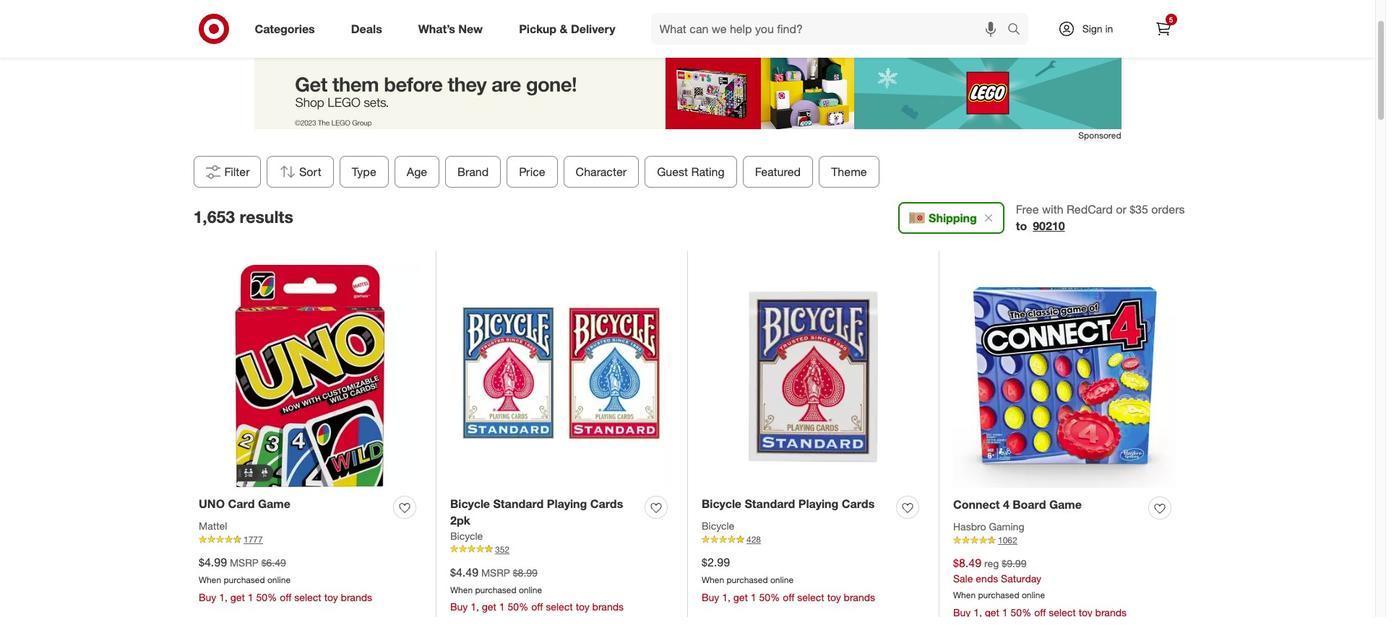Task type: locate. For each thing, give the bounding box(es) containing it.
toy
[[701, 21, 719, 35]]

1 horizontal spatial to
[[1016, 219, 1027, 233]]

$2.99
[[702, 556, 730, 570]]

0 horizontal spatial game
[[258, 497, 290, 512]]

target / ways to shop / bogo 50% select toy brands / games & puzzles (1,653)
[[478, 21, 897, 35]]

2 standard from the left
[[745, 497, 795, 512]]

when inside $8.49 reg $9.99 sale ends saturday when purchased online
[[953, 590, 976, 601]]

buy for bicycle standard playing cards 2pk
[[450, 602, 468, 614]]

1
[[248, 592, 253, 604], [751, 592, 756, 604], [499, 602, 505, 614]]

50% down $6.49 on the bottom left of page
[[256, 592, 277, 604]]

online down $8.99
[[519, 585, 542, 596]]

4
[[1003, 498, 1010, 512]]

2 horizontal spatial select
[[797, 592, 824, 604]]

0 horizontal spatial off
[[280, 592, 291, 604]]

when inside $4.99 msrp $6.49 when purchased online buy 1, get 1 50% off select toy brands
[[199, 575, 221, 586]]

1 for uno card game
[[248, 592, 253, 604]]

featured button
[[742, 156, 813, 188]]

50% down 428
[[759, 592, 780, 604]]

1, for bicycle standard playing cards 2pk
[[471, 602, 479, 614]]

cards up 352 link
[[590, 497, 623, 512]]

1, down $4.49 at the bottom left
[[471, 602, 479, 614]]

categories link
[[242, 13, 333, 45]]

select inside $2.99 when purchased online buy 1, get 1 50% off select toy brands
[[797, 592, 824, 604]]

filter
[[224, 165, 250, 179]]

1 cards from the left
[[590, 497, 623, 512]]

What can we help you find? suggestions appear below search field
[[651, 13, 1011, 45]]

1 horizontal spatial cards
[[842, 497, 875, 512]]

toy down 428 link
[[827, 592, 841, 604]]

pickup
[[519, 21, 557, 36]]

age button
[[394, 156, 439, 188]]

select inside $4.99 msrp $6.49 when purchased online buy 1, get 1 50% off select toy brands
[[294, 592, 321, 604]]

toy for uno card game
[[324, 592, 338, 604]]

categories
[[255, 21, 315, 36]]

when down $4.49 at the bottom left
[[450, 585, 473, 596]]

1 down 352
[[499, 602, 505, 614]]

& right games
[[809, 21, 816, 35]]

2 horizontal spatial buy
[[702, 592, 719, 604]]

1, inside $4.49 msrp $8.99 when purchased online buy 1, get 1 50% off select toy brands
[[471, 602, 479, 614]]

toy inside $4.49 msrp $8.99 when purchased online buy 1, get 1 50% off select toy brands
[[576, 602, 590, 614]]

cards for bicycle standard playing cards
[[842, 497, 875, 512]]

brands for uno card game
[[341, 592, 372, 604]]

2 horizontal spatial toy
[[827, 592, 841, 604]]

get inside $4.49 msrp $8.99 when purchased online buy 1, get 1 50% off select toy brands
[[482, 602, 496, 614]]

shipping button
[[898, 202, 1004, 234]]

$8.49
[[953, 557, 981, 571]]

when down the sale
[[953, 590, 976, 601]]

get inside $4.99 msrp $6.49 when purchased online buy 1, get 1 50% off select toy brands
[[230, 592, 245, 604]]

online down $6.49 on the bottom left of page
[[267, 575, 291, 586]]

character
[[575, 165, 626, 179]]

0 horizontal spatial 1,
[[219, 592, 228, 604]]

1 vertical spatial to
[[1016, 219, 1027, 233]]

1 inside $4.99 msrp $6.49 when purchased online buy 1, get 1 50% off select toy brands
[[248, 592, 253, 604]]

ways
[[520, 21, 547, 35]]

select down 352 link
[[546, 602, 573, 614]]

bogo 50% select toy brands link
[[601, 21, 759, 35]]

online inside $4.99 msrp $6.49 when purchased online buy 1, get 1 50% off select toy brands
[[267, 575, 291, 586]]

bicycle link down 2pk
[[450, 530, 483, 544]]

0 horizontal spatial bicycle link
[[450, 530, 483, 544]]

msrp
[[230, 557, 259, 570], [481, 567, 510, 579]]

1 horizontal spatial 1,
[[471, 602, 479, 614]]

age
[[406, 165, 427, 179]]

1 horizontal spatial &
[[809, 21, 816, 35]]

cards for bicycle standard playing cards 2pk
[[590, 497, 623, 512]]

buy down $2.99
[[702, 592, 719, 604]]

buy down $4.99
[[199, 592, 216, 604]]

msrp inside $4.99 msrp $6.49 when purchased online buy 1, get 1 50% off select toy brands
[[230, 557, 259, 570]]

2 playing from the left
[[798, 497, 839, 512]]

1 for bicycle standard playing cards 2pk
[[499, 602, 505, 614]]

cards up 428 link
[[842, 497, 875, 512]]

bicycle standard playing cards
[[702, 497, 875, 512]]

brands
[[341, 592, 372, 604], [844, 592, 875, 604], [592, 602, 624, 614]]

0 horizontal spatial &
[[560, 21, 568, 36]]

buy inside $2.99 when purchased online buy 1, get 1 50% off select toy brands
[[702, 592, 719, 604]]

bicycle link up $2.99
[[702, 520, 734, 534]]

deals
[[351, 21, 382, 36]]

games
[[768, 21, 805, 35]]

orders
[[1152, 202, 1185, 217]]

select down 1777 link
[[294, 592, 321, 604]]

online
[[267, 575, 291, 586], [770, 575, 794, 586], [519, 585, 542, 596], [1022, 590, 1045, 601]]

bicycle standard playing cards 2pk link
[[450, 497, 639, 530]]

toy inside $2.99 when purchased online buy 1, get 1 50% off select toy brands
[[827, 592, 841, 604]]

uno card game image
[[199, 266, 421, 488], [199, 266, 421, 488]]

1 horizontal spatial game
[[1049, 498, 1082, 512]]

pickup & delivery link
[[507, 13, 634, 45]]

1 horizontal spatial msrp
[[481, 567, 510, 579]]

bicycle link
[[702, 520, 734, 534], [450, 530, 483, 544]]

search
[[1001, 23, 1035, 37]]

0 horizontal spatial cards
[[590, 497, 623, 512]]

50% inside $4.99 msrp $6.49 when purchased online buy 1, get 1 50% off select toy brands
[[256, 592, 277, 604]]

to left shop
[[550, 21, 561, 35]]

0 horizontal spatial toy
[[324, 592, 338, 604]]

shop
[[564, 21, 591, 35]]

90210
[[1033, 219, 1065, 233]]

off for uno card game
[[280, 592, 291, 604]]

bicycle standard playing cards 2pk image
[[450, 266, 673, 488], [450, 266, 673, 488]]

off inside $2.99 when purchased online buy 1, get 1 50% off select toy brands
[[783, 592, 795, 604]]

msrp for $4.99
[[230, 557, 259, 570]]

1 horizontal spatial select
[[546, 602, 573, 614]]

50% inside $4.49 msrp $8.99 when purchased online buy 1, get 1 50% off select toy brands
[[508, 602, 529, 614]]

playing for bicycle standard playing cards 2pk
[[547, 497, 587, 512]]

2 horizontal spatial 1,
[[722, 592, 731, 604]]

toy down 1777 link
[[324, 592, 338, 604]]

with
[[1042, 202, 1064, 217]]

1 down 1777
[[248, 592, 253, 604]]

get down 428
[[733, 592, 748, 604]]

$2.99 when purchased online buy 1, get 1 50% off select toy brands
[[702, 556, 875, 604]]

1 horizontal spatial brands
[[592, 602, 624, 614]]

0 horizontal spatial msrp
[[230, 557, 259, 570]]

online inside $2.99 when purchased online buy 1, get 1 50% off select toy brands
[[770, 575, 794, 586]]

1 horizontal spatial 1
[[499, 602, 505, 614]]

purchased down $2.99
[[727, 575, 768, 586]]

/ left the ways
[[513, 21, 517, 35]]

0 horizontal spatial get
[[230, 592, 245, 604]]

cards inside bicycle standard playing cards 2pk
[[590, 497, 623, 512]]

$8.99
[[513, 567, 538, 579]]

1 down 428
[[751, 592, 756, 604]]

cards
[[590, 497, 623, 512], [842, 497, 875, 512]]

0 horizontal spatial to
[[550, 21, 561, 35]]

game right card
[[258, 497, 290, 512]]

brands
[[722, 21, 759, 35]]

select down 428 link
[[797, 592, 824, 604]]

ends
[[976, 573, 998, 585]]

0 horizontal spatial standard
[[493, 497, 544, 512]]

standard up 352
[[493, 497, 544, 512]]

msrp down 352
[[481, 567, 510, 579]]

brand
[[457, 165, 488, 179]]

get inside $2.99 when purchased online buy 1, get 1 50% off select toy brands
[[733, 592, 748, 604]]

purchased down ends
[[978, 590, 1019, 601]]

msrp down 1777
[[230, 557, 259, 570]]

brands inside $2.99 when purchased online buy 1, get 1 50% off select toy brands
[[844, 592, 875, 604]]

buy
[[199, 592, 216, 604], [702, 592, 719, 604], [450, 602, 468, 614]]

purchased
[[224, 575, 265, 586], [727, 575, 768, 586], [475, 585, 516, 596], [978, 590, 1019, 601]]

2 horizontal spatial brands
[[844, 592, 875, 604]]

2 horizontal spatial off
[[783, 592, 795, 604]]

1062 link
[[953, 535, 1177, 547]]

ways to shop link
[[520, 21, 591, 35]]

off down $8.99
[[531, 602, 543, 614]]

2 horizontal spatial 1
[[751, 592, 756, 604]]

off inside $4.49 msrp $8.99 when purchased online buy 1, get 1 50% off select toy brands
[[531, 602, 543, 614]]

1 horizontal spatial standard
[[745, 497, 795, 512]]

brands inside $4.49 msrp $8.99 when purchased online buy 1, get 1 50% off select toy brands
[[592, 602, 624, 614]]

$4.99
[[199, 556, 227, 570]]

board
[[1013, 498, 1046, 512]]

hasbro gaming
[[953, 521, 1024, 533]]

toy
[[324, 592, 338, 604], [827, 592, 841, 604], [576, 602, 590, 614]]

brands for bicycle standard playing cards 2pk
[[592, 602, 624, 614]]

toy inside $4.99 msrp $6.49 when purchased online buy 1, get 1 50% off select toy brands
[[324, 592, 338, 604]]

1062
[[998, 536, 1017, 546]]

purchased down $8.99
[[475, 585, 516, 596]]

uno
[[199, 497, 225, 512]]

50% down $8.99
[[508, 602, 529, 614]]

game up 1062 link
[[1049, 498, 1082, 512]]

2 horizontal spatial /
[[762, 21, 766, 35]]

buy inside $4.49 msrp $8.99 when purchased online buy 1, get 1 50% off select toy brands
[[450, 602, 468, 614]]

1 horizontal spatial toy
[[576, 602, 590, 614]]

1, down $4.99
[[219, 592, 228, 604]]

online down 428 link
[[770, 575, 794, 586]]

$4.49
[[450, 566, 478, 580]]

bicycle standard playing cards image
[[702, 266, 924, 488], [702, 266, 924, 488]]

playing inside bicycle standard playing cards 2pk
[[547, 497, 587, 512]]

msrp inside $4.49 msrp $8.99 when purchased online buy 1, get 1 50% off select toy brands
[[481, 567, 510, 579]]

when
[[199, 575, 221, 586], [702, 575, 724, 586], [450, 585, 473, 596], [953, 590, 976, 601]]

standard
[[493, 497, 544, 512], [745, 497, 795, 512]]

1 horizontal spatial playing
[[798, 497, 839, 512]]

standard inside bicycle standard playing cards 2pk
[[493, 497, 544, 512]]

&
[[809, 21, 816, 35], [560, 21, 568, 36]]

bogo
[[601, 21, 635, 35]]

playing up 428 link
[[798, 497, 839, 512]]

1 inside $4.49 msrp $8.99 when purchased online buy 1, get 1 50% off select toy brands
[[499, 602, 505, 614]]

to down free
[[1016, 219, 1027, 233]]

/ right brands on the top of page
[[762, 21, 766, 35]]

connect 4 board game link
[[953, 497, 1082, 514]]

off inside $4.99 msrp $6.49 when purchased online buy 1, get 1 50% off select toy brands
[[280, 592, 291, 604]]

1, down $2.99
[[722, 592, 731, 604]]

get for bicycle standard playing cards 2pk
[[482, 602, 496, 614]]

theme button
[[819, 156, 879, 188]]

get down 1777
[[230, 592, 245, 604]]

connect 4 board game image
[[953, 266, 1177, 489], [953, 266, 1177, 489]]

0 horizontal spatial brands
[[341, 592, 372, 604]]

online down saturday
[[1022, 590, 1045, 601]]

0 horizontal spatial playing
[[547, 497, 587, 512]]

free with redcard or $35 orders to 90210
[[1016, 202, 1185, 233]]

2 horizontal spatial get
[[733, 592, 748, 604]]

connect
[[953, 498, 1000, 512]]

1 horizontal spatial off
[[531, 602, 543, 614]]

when down $4.99
[[199, 575, 221, 586]]

select
[[665, 21, 698, 35]]

/ right shop
[[594, 21, 598, 35]]

1 playing from the left
[[547, 497, 587, 512]]

brand button
[[445, 156, 501, 188]]

to inside free with redcard or $35 orders to 90210
[[1016, 219, 1027, 233]]

get down 352
[[482, 602, 496, 614]]

saturday
[[1001, 573, 1042, 585]]

buy down $4.49 at the bottom left
[[450, 602, 468, 614]]

rating
[[691, 165, 724, 179]]

0 horizontal spatial /
[[513, 21, 517, 35]]

0 horizontal spatial buy
[[199, 592, 216, 604]]

1, for uno card game
[[219, 592, 228, 604]]

5
[[1169, 15, 1173, 24]]

50% inside $2.99 when purchased online buy 1, get 1 50% off select toy brands
[[759, 592, 780, 604]]

1 horizontal spatial bicycle link
[[702, 520, 734, 534]]

428
[[747, 535, 761, 546]]

2 / from the left
[[594, 21, 598, 35]]

advertisement region
[[254, 57, 1121, 129]]

$4.49 msrp $8.99 when purchased online buy 1, get 1 50% off select toy brands
[[450, 566, 624, 614]]

online inside $4.49 msrp $8.99 when purchased online buy 1, get 1 50% off select toy brands
[[519, 585, 542, 596]]

mattel link
[[199, 520, 227, 534]]

1 standard from the left
[[493, 497, 544, 512]]

what's new
[[418, 21, 483, 36]]

purchased down $6.49 on the bottom left of page
[[224, 575, 265, 586]]

select inside $4.49 msrp $8.99 when purchased online buy 1, get 1 50% off select toy brands
[[546, 602, 573, 614]]

0 horizontal spatial 1
[[248, 592, 253, 604]]

50% left select
[[638, 21, 662, 35]]

& right pickup
[[560, 21, 568, 36]]

target
[[478, 21, 510, 35]]

1 horizontal spatial buy
[[450, 602, 468, 614]]

1 horizontal spatial /
[[594, 21, 598, 35]]

when down $2.99
[[702, 575, 724, 586]]

off down 428 link
[[783, 592, 795, 604]]

2 & from the left
[[560, 21, 568, 36]]

toy down 352 link
[[576, 602, 590, 614]]

2 cards from the left
[[842, 497, 875, 512]]

1, inside $4.99 msrp $6.49 when purchased online buy 1, get 1 50% off select toy brands
[[219, 592, 228, 604]]

/
[[513, 21, 517, 35], [594, 21, 598, 35], [762, 21, 766, 35]]

brands inside $4.99 msrp $6.49 when purchased online buy 1, get 1 50% off select toy brands
[[341, 592, 372, 604]]

1 horizontal spatial get
[[482, 602, 496, 614]]

buy inside $4.99 msrp $6.49 when purchased online buy 1, get 1 50% off select toy brands
[[199, 592, 216, 604]]

off down $6.49 on the bottom left of page
[[280, 592, 291, 604]]

sale
[[953, 573, 973, 585]]

bicycle standard playing cards 2pk
[[450, 497, 623, 528]]

standard up 428
[[745, 497, 795, 512]]

0 horizontal spatial select
[[294, 592, 321, 604]]

playing
[[547, 497, 587, 512], [798, 497, 839, 512]]

playing up 352 link
[[547, 497, 587, 512]]

cards inside bicycle standard playing cards link
[[842, 497, 875, 512]]

hasbro
[[953, 521, 986, 533]]

50%
[[638, 21, 662, 35], [256, 592, 277, 604], [759, 592, 780, 604], [508, 602, 529, 614]]

when inside $4.49 msrp $8.99 when purchased online buy 1, get 1 50% off select toy brands
[[450, 585, 473, 596]]



Task type: describe. For each thing, give the bounding box(es) containing it.
or
[[1116, 202, 1127, 217]]

2pk
[[450, 514, 470, 528]]

$9.99
[[1002, 558, 1027, 570]]

theme
[[831, 165, 867, 179]]

1 / from the left
[[513, 21, 517, 35]]

352 link
[[450, 544, 673, 557]]

uno card game link
[[199, 497, 290, 513]]

sort button
[[266, 156, 333, 188]]

filter button
[[193, 156, 261, 188]]

card
[[228, 497, 255, 512]]

$8.49 reg $9.99 sale ends saturday when purchased online
[[953, 557, 1045, 601]]

off for bicycle standard playing cards 2pk
[[531, 602, 543, 614]]

3 / from the left
[[762, 21, 766, 35]]

uno card game
[[199, 497, 290, 512]]

playing for bicycle standard playing cards
[[798, 497, 839, 512]]

hasbro gaming link
[[953, 520, 1024, 535]]

purchased inside $8.49 reg $9.99 sale ends saturday when purchased online
[[978, 590, 1019, 601]]

$35
[[1130, 202, 1148, 217]]

sign in
[[1082, 22, 1113, 35]]

1,653
[[193, 206, 235, 227]]

select for uno card game
[[294, 592, 321, 604]]

select for bicycle standard playing cards 2pk
[[546, 602, 573, 614]]

guest
[[657, 165, 688, 179]]

1 inside $2.99 when purchased online buy 1, get 1 50% off select toy brands
[[751, 592, 756, 604]]

5 link
[[1147, 13, 1179, 45]]

0 vertical spatial to
[[550, 21, 561, 35]]

1, inside $2.99 when purchased online buy 1, get 1 50% off select toy brands
[[722, 592, 731, 604]]

reg
[[984, 558, 999, 570]]

bicycle link for bicycle standard playing cards 2pk
[[450, 530, 483, 544]]

toy for bicycle standard playing cards 2pk
[[576, 602, 590, 614]]

price button
[[506, 156, 557, 188]]

sign in link
[[1045, 13, 1136, 45]]

connect 4 board game
[[953, 498, 1082, 512]]

what's new link
[[406, 13, 501, 45]]

(1,653)
[[862, 21, 897, 35]]

online inside $8.49 reg $9.99 sale ends saturday when purchased online
[[1022, 590, 1045, 601]]

1777
[[244, 535, 263, 546]]

sign
[[1082, 22, 1103, 35]]

standard for bicycle standard playing cards
[[745, 497, 795, 512]]

1777 link
[[199, 534, 421, 547]]

type button
[[339, 156, 388, 188]]

delivery
[[571, 21, 615, 36]]

search button
[[1001, 13, 1035, 48]]

sponsored
[[1079, 130, 1121, 141]]

msrp for $4.49
[[481, 567, 510, 579]]

standard for bicycle standard playing cards 2pk
[[493, 497, 544, 512]]

sort
[[299, 165, 321, 179]]

new
[[458, 21, 483, 36]]

results
[[240, 206, 293, 227]]

guest rating
[[657, 165, 724, 179]]

deals link
[[339, 13, 400, 45]]

bicycle link for bicycle standard playing cards
[[702, 520, 734, 534]]

gaming
[[989, 521, 1024, 533]]

in
[[1105, 22, 1113, 35]]

free
[[1016, 202, 1039, 217]]

mattel
[[199, 520, 227, 533]]

bicycle standard playing cards link
[[702, 497, 875, 513]]

purchased inside $4.99 msrp $6.49 when purchased online buy 1, get 1 50% off select toy brands
[[224, 575, 265, 586]]

redcard
[[1067, 202, 1113, 217]]

guest rating button
[[645, 156, 737, 188]]

buy for uno card game
[[199, 592, 216, 604]]

when inside $2.99 when purchased online buy 1, get 1 50% off select toy brands
[[702, 575, 724, 586]]

90210 button
[[1033, 218, 1065, 235]]

get for uno card game
[[230, 592, 245, 604]]

target link
[[478, 21, 510, 35]]

featured
[[755, 165, 801, 179]]

price
[[519, 165, 545, 179]]

$4.99 msrp $6.49 when purchased online buy 1, get 1 50% off select toy brands
[[199, 556, 372, 604]]

game inside "link"
[[258, 497, 290, 512]]

pickup & delivery
[[519, 21, 615, 36]]

$6.49
[[261, 557, 286, 570]]

428 link
[[702, 534, 924, 547]]

shipping
[[929, 211, 977, 225]]

1 & from the left
[[809, 21, 816, 35]]

character button
[[563, 156, 639, 188]]

purchased inside $4.49 msrp $8.99 when purchased online buy 1, get 1 50% off select toy brands
[[475, 585, 516, 596]]

1,653 results
[[193, 206, 293, 227]]

352
[[495, 545, 510, 556]]

purchased inside $2.99 when purchased online buy 1, get 1 50% off select toy brands
[[727, 575, 768, 586]]

bicycle inside bicycle standard playing cards 2pk
[[450, 497, 490, 512]]



Task type: vqa. For each thing, say whether or not it's contained in the screenshot.
50% in $4.99 MSRP $6.49 When purchased online Buy 1, get 1 50% off select toy brands
yes



